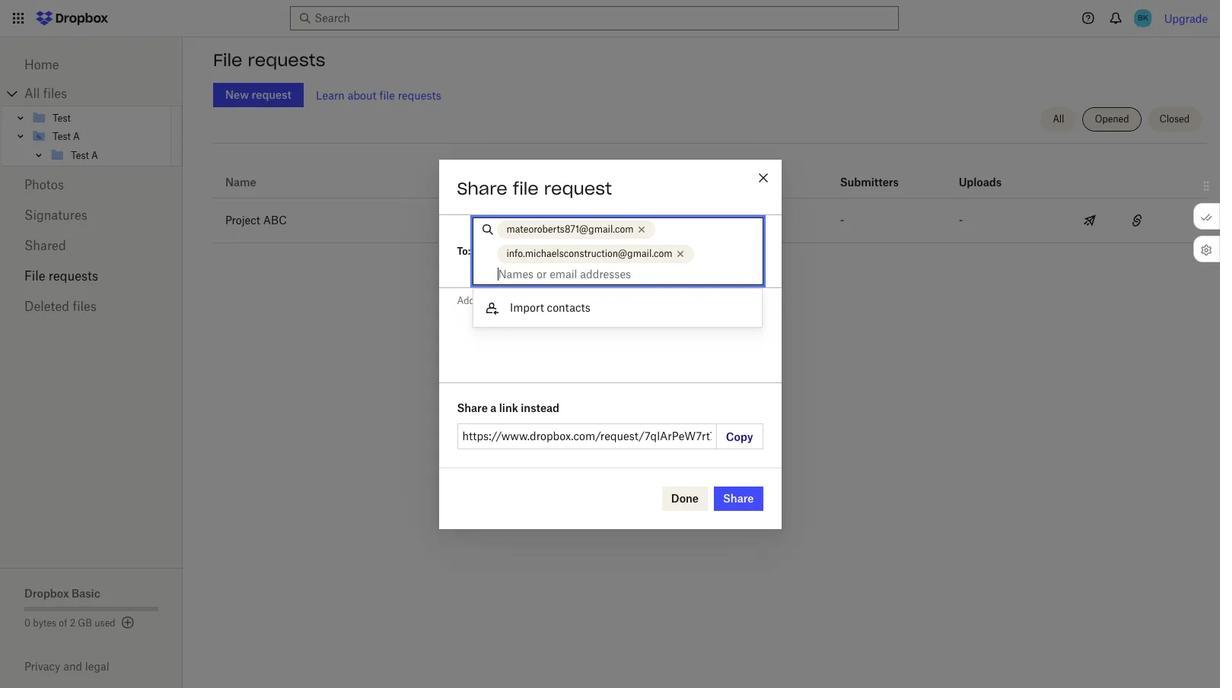 Task type: describe. For each thing, give the bounding box(es) containing it.
1 vertical spatial test a link
[[49, 146, 168, 164]]

1 vertical spatial test
[[53, 131, 71, 142]]

project
[[225, 214, 260, 227]]

1 vertical spatial file requests
[[24, 269, 98, 284]]

import contacts option
[[473, 295, 762, 321]]

all files link
[[24, 81, 183, 106]]

0 vertical spatial a
[[73, 131, 80, 142]]

signatures
[[24, 208, 87, 223]]

privacy and legal link
[[24, 661, 183, 674]]

share inside 'button'
[[723, 492, 754, 505]]

all button
[[1041, 107, 1077, 132]]

done button
[[662, 487, 708, 511]]

share button
[[714, 487, 763, 511]]

abc
[[263, 214, 287, 227]]

learn about file requests link
[[316, 89, 441, 102]]

file inside "dialog"
[[513, 178, 539, 199]]

of
[[59, 618, 67, 629]]

closed button
[[1147, 107, 1202, 132]]

bytes
[[33, 618, 56, 629]]

share a link instead
[[457, 401, 559, 414]]

2 vertical spatial test
[[71, 150, 89, 161]]

0 vertical spatial test a
[[53, 131, 80, 142]]

copy
[[726, 430, 753, 443]]

dropbox
[[24, 588, 69, 601]]

deleted
[[24, 299, 69, 314]]

dropbox logo - go to the homepage image
[[30, 6, 113, 30]]

Contact input text field
[[498, 266, 755, 283]]

and
[[63, 661, 82, 674]]

test link
[[31, 109, 168, 127]]

a
[[490, 401, 497, 414]]

upgrade
[[1164, 12, 1208, 25]]

1 vertical spatial file
[[24, 269, 45, 284]]

copy link image
[[1128, 212, 1146, 230]]

learn about file requests
[[316, 89, 441, 102]]

Add a message (optional) text field
[[439, 288, 781, 380]]

deleted files link
[[24, 292, 158, 322]]

mateoroberts871@gmail.com
[[506, 223, 634, 235]]

1 vertical spatial test a
[[71, 150, 98, 161]]

privacy and legal
[[24, 661, 109, 674]]

instead
[[521, 401, 559, 414]]

info.michaelsconstruction@gmail.com
[[506, 248, 673, 259]]

files for all files
[[43, 86, 67, 101]]

1 vertical spatial requests
[[398, 89, 441, 102]]

1 horizontal spatial file
[[213, 49, 242, 71]]

contacts
[[547, 301, 590, 314]]

share for share file request
[[457, 178, 507, 199]]

opened
[[1095, 113, 1129, 125]]

privacy
[[24, 661, 60, 674]]

0 vertical spatial file
[[379, 89, 395, 102]]

all files
[[24, 86, 67, 101]]

link
[[499, 401, 518, 414]]

legal
[[85, 661, 109, 674]]

about
[[348, 89, 376, 102]]

deleted files
[[24, 299, 97, 314]]

all for all
[[1053, 113, 1064, 125]]



Task type: locate. For each thing, give the bounding box(es) containing it.
file requests link
[[24, 261, 158, 292]]

all
[[24, 86, 40, 101], [1053, 113, 1064, 125]]

a
[[73, 131, 80, 142], [91, 150, 98, 161]]

Share a link instead field
[[457, 424, 717, 449]]

row
[[213, 149, 1208, 199], [213, 199, 1208, 244]]

done
[[671, 492, 699, 505]]

upgrade link
[[1164, 12, 1208, 25]]

dropbox basic
[[24, 588, 100, 601]]

shared
[[24, 238, 66, 253]]

table
[[213, 149, 1208, 244]]

0 vertical spatial file
[[213, 49, 242, 71]]

all inside button
[[1053, 113, 1064, 125]]

photos link
[[24, 170, 158, 200]]

0 horizontal spatial -
[[662, 214, 666, 227]]

info.michaelsconstruction@gmail.com button
[[497, 245, 694, 263]]

all down home
[[24, 86, 40, 101]]

10/31/2023
[[484, 214, 544, 227]]

get more space image
[[118, 614, 137, 632]]

0 horizontal spatial file requests
[[24, 269, 98, 284]]

a up photos link
[[91, 150, 98, 161]]

0 vertical spatial all
[[24, 86, 40, 101]]

1 horizontal spatial -
[[840, 214, 844, 227]]

group containing test
[[2, 106, 183, 167]]

test a link up photos link
[[49, 146, 168, 164]]

group
[[2, 106, 183, 167]]

1 horizontal spatial all
[[1053, 113, 1064, 125]]

requests up learn
[[248, 49, 325, 71]]

to:
[[457, 245, 471, 257]]

1 row from the top
[[213, 149, 1208, 199]]

0 vertical spatial share
[[457, 178, 507, 199]]

0 vertical spatial test a link
[[31, 127, 168, 145]]

share up 10/31/2023
[[457, 178, 507, 199]]

files inside tree
[[43, 86, 67, 101]]

2 - from the left
[[840, 214, 844, 227]]

share file request dialog
[[439, 159, 781, 529]]

file requests up deleted files
[[24, 269, 98, 284]]

share file request
[[457, 178, 612, 199]]

0
[[24, 618, 30, 629]]

share left a
[[457, 401, 488, 414]]

file
[[213, 49, 242, 71], [24, 269, 45, 284]]

learn
[[316, 89, 345, 102]]

all files tree
[[2, 81, 183, 167]]

gb
[[78, 618, 92, 629]]

2 horizontal spatial -
[[959, 214, 963, 227]]

created button
[[484, 174, 526, 192]]

row containing project abc
[[213, 199, 1208, 244]]

1 vertical spatial file
[[513, 178, 539, 199]]

all inside tree
[[24, 86, 40, 101]]

0 bytes of 2 gb used
[[24, 618, 115, 629]]

photos
[[24, 177, 64, 193]]

files
[[43, 86, 67, 101], [73, 299, 97, 314]]

file up 10/31/2023
[[513, 178, 539, 199]]

2
[[70, 618, 75, 629]]

home
[[24, 57, 59, 72]]

opened button
[[1083, 107, 1141, 132]]

share for share a link instead
[[457, 401, 488, 414]]

requests right about on the left top of the page
[[398, 89, 441, 102]]

test down all files
[[53, 112, 71, 124]]

test a
[[53, 131, 80, 142], [71, 150, 98, 161]]

1 vertical spatial files
[[73, 299, 97, 314]]

share
[[457, 178, 507, 199], [457, 401, 488, 414], [723, 492, 754, 505]]

0 horizontal spatial all
[[24, 86, 40, 101]]

closed
[[1160, 113, 1190, 125]]

a down test link on the left of page
[[73, 131, 80, 142]]

0 vertical spatial file requests
[[213, 49, 325, 71]]

files down home
[[43, 86, 67, 101]]

global header element
[[0, 0, 1220, 37]]

files down file requests link
[[73, 299, 97, 314]]

shared link
[[24, 231, 158, 261]]

0 horizontal spatial files
[[43, 86, 67, 101]]

files for deleted files
[[73, 299, 97, 314]]

-
[[662, 214, 666, 227], [840, 214, 844, 227], [959, 214, 963, 227]]

2 row from the top
[[213, 199, 1208, 244]]

1 horizontal spatial requests
[[248, 49, 325, 71]]

0 horizontal spatial file
[[24, 269, 45, 284]]

2 vertical spatial share
[[723, 492, 754, 505]]

3 - from the left
[[959, 214, 963, 227]]

0 horizontal spatial requests
[[49, 269, 98, 284]]

test a link down all files link
[[31, 127, 168, 145]]

all for all files
[[24, 86, 40, 101]]

test down test link on the left of page
[[53, 131, 71, 142]]

1 horizontal spatial a
[[91, 150, 98, 161]]

requests up deleted files
[[49, 269, 98, 284]]

all left opened
[[1053, 113, 1064, 125]]

2 horizontal spatial requests
[[398, 89, 441, 102]]

request
[[544, 178, 612, 199]]

test a down test link on the left of page
[[53, 131, 80, 142]]

created
[[484, 176, 526, 189]]

import
[[510, 301, 544, 314]]

test
[[53, 112, 71, 124], [53, 131, 71, 142], [71, 150, 89, 161]]

mateoroberts871@gmail.com button
[[497, 220, 655, 239]]

0 vertical spatial test
[[53, 112, 71, 124]]

project abc
[[225, 214, 287, 227]]

file requests
[[213, 49, 325, 71], [24, 269, 98, 284]]

1 horizontal spatial file
[[513, 178, 539, 199]]

1 vertical spatial share
[[457, 401, 488, 414]]

0 horizontal spatial file
[[379, 89, 395, 102]]

1 vertical spatial a
[[91, 150, 98, 161]]

file requests up learn
[[213, 49, 325, 71]]

basic
[[72, 588, 100, 601]]

home link
[[24, 49, 158, 80]]

copy link
[[717, 424, 763, 449]]

requests
[[248, 49, 325, 71], [398, 89, 441, 102], [49, 269, 98, 284]]

1 vertical spatial all
[[1053, 113, 1064, 125]]

file right about on the left top of the page
[[379, 89, 395, 102]]

file
[[379, 89, 395, 102], [513, 178, 539, 199]]

2 vertical spatial requests
[[49, 269, 98, 284]]

0 vertical spatial files
[[43, 86, 67, 101]]

1 - from the left
[[662, 214, 666, 227]]

send email image
[[1081, 212, 1099, 230]]

1 horizontal spatial file requests
[[213, 49, 325, 71]]

name
[[225, 176, 256, 189]]

column header
[[662, 155, 753, 192], [840, 155, 901, 192], [959, 155, 1020, 192], [1160, 158, 1208, 189]]

import contacts
[[510, 301, 590, 314]]

used
[[95, 618, 115, 629]]

test a link
[[31, 127, 168, 145], [49, 146, 168, 164]]

signatures link
[[24, 200, 158, 231]]

1 horizontal spatial files
[[73, 299, 97, 314]]

test a up photos link
[[71, 150, 98, 161]]

table containing name
[[213, 149, 1208, 244]]

0 horizontal spatial a
[[73, 131, 80, 142]]

0 vertical spatial requests
[[248, 49, 325, 71]]

test up photos link
[[71, 150, 89, 161]]

share right "done"
[[723, 492, 754, 505]]

row containing name
[[213, 149, 1208, 199]]



Task type: vqa. For each thing, say whether or not it's contained in the screenshot.
'files' associated with Deleted files
yes



